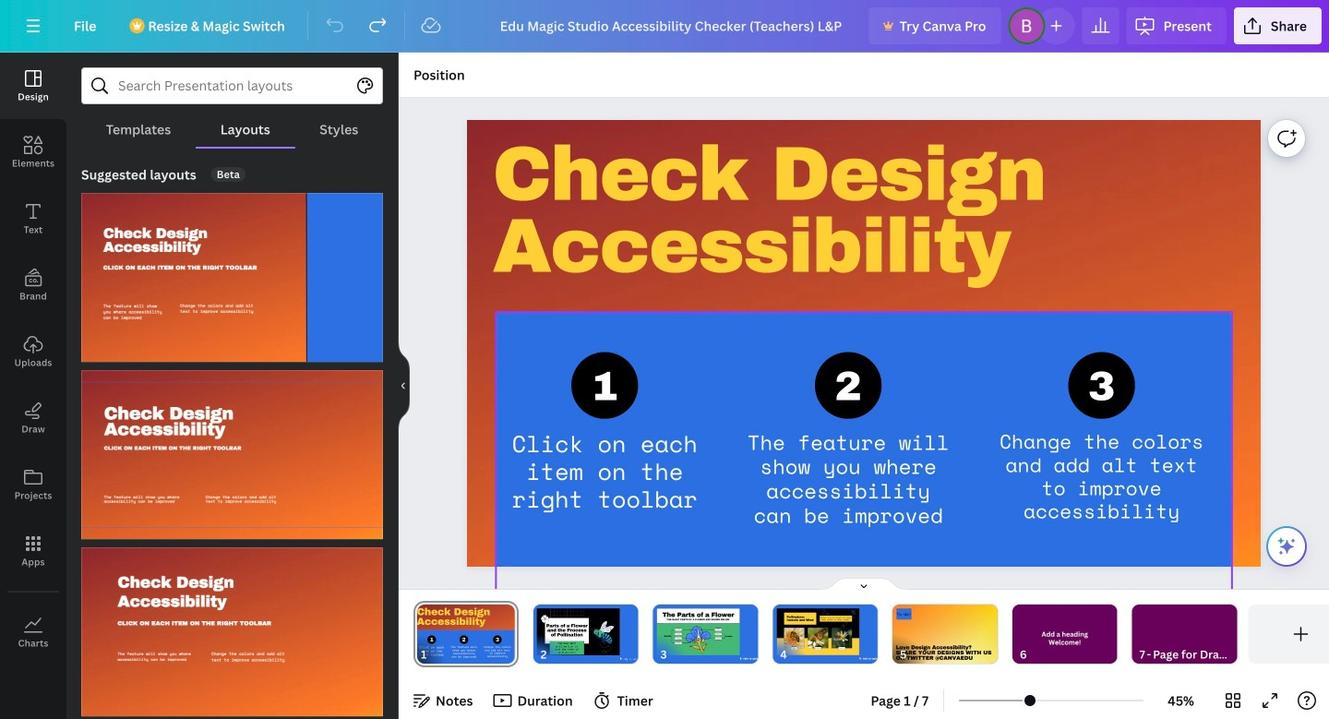 Task type: vqa. For each thing, say whether or not it's contained in the screenshot.
the rightmost right,
no



Task type: describe. For each thing, give the bounding box(es) containing it.
side panel tab list
[[0, 53, 66, 666]]

hide image
[[398, 342, 410, 430]]

page 1 image
[[414, 605, 519, 664]]

Page title text field
[[435, 645, 442, 664]]



Task type: locate. For each thing, give the bounding box(es) containing it.
Design title text field
[[485, 7, 862, 44]]

main menu bar
[[0, 0, 1329, 53]]

hide pages image
[[820, 577, 908, 592]]

canva assistant image
[[1276, 535, 1298, 558]]

Search Presentation layouts search field
[[118, 68, 346, 103]]



